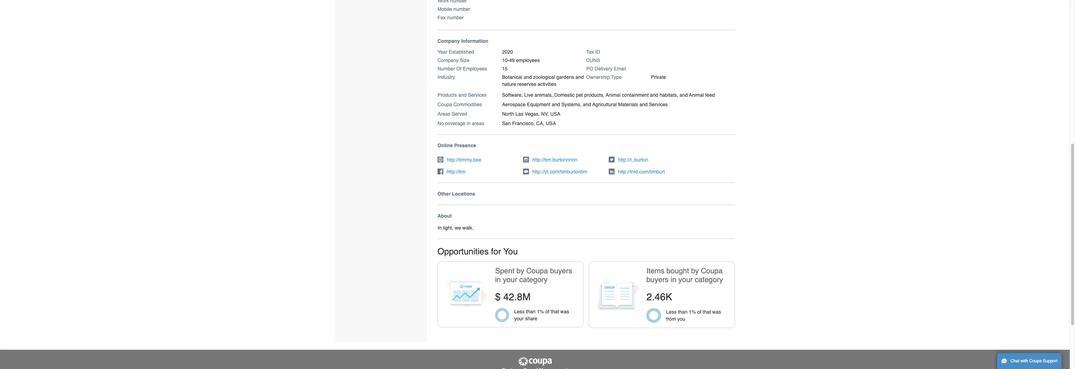 Task type: vqa. For each thing, say whether or not it's contained in the screenshot.
PRODUCTS
yes



Task type: locate. For each thing, give the bounding box(es) containing it.
number down mobile
[[447, 15, 464, 20]]

that inside of that was your share
[[551, 309, 559, 315]]

your left share
[[514, 316, 524, 322]]

less than 1% up share
[[514, 309, 544, 315]]

your inside of that was your share
[[514, 316, 524, 322]]

1 vertical spatial usa
[[546, 121, 556, 126]]

1 category from the left
[[519, 276, 548, 284]]

products
[[438, 92, 457, 98]]

francisco,
[[512, 121, 535, 126]]

coupa
[[438, 102, 452, 107], [526, 267, 548, 276], [701, 267, 723, 276], [1030, 359, 1042, 364]]

less
[[514, 309, 525, 315], [666, 310, 677, 315]]

chat with coupa support
[[1011, 359, 1058, 364]]

services
[[468, 92, 487, 98], [649, 102, 668, 107]]

products,
[[584, 92, 605, 98]]

in left 'areas'
[[467, 121, 471, 126]]

0 vertical spatial company
[[438, 38, 460, 44]]

0 horizontal spatial than
[[526, 309, 536, 315]]

1 horizontal spatial animal
[[689, 92, 704, 98]]

was inside of that was from you
[[713, 310, 721, 315]]

2 horizontal spatial in
[[671, 276, 677, 284]]

than
[[526, 309, 536, 315], [678, 310, 688, 315]]

less than 1% for 2.46k
[[666, 310, 696, 315]]

less up from
[[666, 310, 677, 315]]

of for $ 42.8m
[[546, 309, 550, 315]]

1 horizontal spatial by
[[691, 267, 699, 276]]

than up you
[[678, 310, 688, 315]]

category inside items bought by coupa buyers in your category
[[695, 276, 723, 284]]

1 horizontal spatial than
[[678, 310, 688, 315]]

for
[[491, 247, 501, 257]]

less for 2.46k
[[666, 310, 677, 315]]

opportunities
[[438, 247, 489, 257]]

1 vertical spatial buyers
[[647, 276, 669, 284]]

2.46k
[[647, 292, 672, 303]]

by right bought
[[691, 267, 699, 276]]

0 horizontal spatial that
[[551, 309, 559, 315]]

0 horizontal spatial by
[[517, 267, 524, 276]]

http://timmy.bee
[[447, 157, 481, 163]]

coupa inside spent by coupa buyers in your category
[[526, 267, 548, 276]]

0 horizontal spatial animal
[[606, 92, 621, 98]]

2 category from the left
[[695, 276, 723, 284]]

1 vertical spatial company
[[438, 57, 459, 63]]

less down "42.8m"
[[514, 309, 525, 315]]

agricultural
[[593, 102, 617, 107]]

1 animal from the left
[[606, 92, 621, 98]]

0 horizontal spatial less than 1%
[[514, 309, 544, 315]]

equipment
[[527, 102, 551, 107]]

was inside of that was your share
[[561, 309, 569, 315]]

1%
[[537, 309, 544, 315], [689, 310, 696, 315]]

coupa right spent
[[526, 267, 548, 276]]

0 horizontal spatial of
[[546, 309, 550, 315]]

spent by coupa buyers in your category
[[495, 267, 572, 284]]

animal left the feed
[[689, 92, 704, 98]]

software,
[[502, 92, 523, 98]]

usa right nv,
[[550, 111, 561, 117]]

company up the number on the top
[[438, 57, 459, 63]]

company
[[438, 38, 460, 44], [438, 57, 459, 63]]

fax
[[438, 15, 446, 20]]

1 horizontal spatial less than 1%
[[666, 310, 696, 315]]

usa
[[550, 111, 561, 117], [546, 121, 556, 126]]

your down spent
[[503, 276, 517, 284]]

and down domestic
[[552, 102, 560, 107]]

1 horizontal spatial in
[[495, 276, 501, 284]]

po
[[586, 66, 594, 71]]

industry
[[438, 74, 455, 80]]

number of employees
[[438, 66, 487, 71]]

number right mobile
[[454, 6, 470, 12]]

1% for $ 42.8m
[[537, 309, 544, 315]]

no
[[438, 121, 444, 126]]

bought
[[667, 267, 689, 276]]

you
[[504, 247, 518, 257]]

from
[[666, 317, 676, 322]]

1 by from the left
[[517, 267, 524, 276]]

than for 2.46k
[[678, 310, 688, 315]]

1 horizontal spatial buyers
[[647, 276, 669, 284]]

online presence
[[438, 143, 476, 148]]

was
[[561, 309, 569, 315], [713, 310, 721, 315]]

gardens
[[557, 74, 574, 80]]

of inside of that was from you
[[698, 310, 702, 315]]

number
[[454, 6, 470, 12], [447, 15, 464, 20]]

coupa right bought
[[701, 267, 723, 276]]

by inside items bought by coupa buyers in your category
[[691, 267, 699, 276]]

0 vertical spatial services
[[468, 92, 487, 98]]

http://timmy.bee link
[[447, 157, 481, 163]]

1 horizontal spatial of
[[698, 310, 702, 315]]

items bought by coupa buyers in your category
[[647, 267, 723, 284]]

about
[[438, 213, 452, 219]]

0 horizontal spatial was
[[561, 309, 569, 315]]

0 horizontal spatial buyers
[[550, 267, 572, 276]]

coupa right with
[[1030, 359, 1042, 364]]

0 vertical spatial buyers
[[550, 267, 572, 276]]

in
[[438, 225, 442, 231]]

share
[[525, 316, 538, 322]]

usa right ca, at the top
[[546, 121, 556, 126]]

http://tim link
[[447, 169, 466, 175]]

coupa commodities
[[438, 102, 482, 107]]

company information
[[438, 38, 488, 44]]

that inside of that was from you
[[703, 310, 711, 315]]

1 vertical spatial number
[[447, 15, 464, 20]]

of
[[457, 66, 462, 71]]

category
[[519, 276, 548, 284], [695, 276, 723, 284]]

and right the habitats,
[[680, 92, 688, 98]]

type
[[611, 74, 622, 80]]

north las vegas, nv, usa
[[502, 111, 561, 117]]

chat with coupa support button
[[998, 353, 1062, 370]]

less than 1% up you
[[666, 310, 696, 315]]

botanical and zoological gardens and nature reserves activities
[[502, 74, 584, 87]]

http://lnkt.com/timburt link
[[618, 169, 665, 175]]

your down bought
[[679, 276, 693, 284]]

locations
[[452, 191, 475, 197]]

0 horizontal spatial 1%
[[537, 309, 544, 315]]

online
[[438, 143, 453, 148]]

2 animal from the left
[[689, 92, 704, 98]]

than up share
[[526, 309, 536, 315]]

1 horizontal spatial services
[[649, 102, 668, 107]]

of
[[546, 309, 550, 315], [698, 310, 702, 315]]

by right spent
[[517, 267, 524, 276]]

vegas,
[[525, 111, 540, 117]]

1 company from the top
[[438, 38, 460, 44]]

in inside spent by coupa buyers in your category
[[495, 276, 501, 284]]

1 horizontal spatial category
[[695, 276, 723, 284]]

2 company from the top
[[438, 57, 459, 63]]

0 horizontal spatial category
[[519, 276, 548, 284]]

of inside of that was your share
[[546, 309, 550, 315]]

49
[[509, 57, 515, 63]]

in inside items bought by coupa buyers in your category
[[671, 276, 677, 284]]

http://yt.com/timburtontim link
[[532, 169, 588, 175]]

las
[[516, 111, 524, 117]]

1 horizontal spatial 1%
[[689, 310, 696, 315]]

domestic
[[554, 92, 575, 98]]

and left the habitats,
[[650, 92, 658, 98]]

in down bought
[[671, 276, 677, 284]]

in
[[467, 121, 471, 126], [495, 276, 501, 284], [671, 276, 677, 284]]

1 vertical spatial services
[[649, 102, 668, 107]]

ca,
[[536, 121, 545, 126]]

of that was your share
[[514, 309, 569, 322]]

of for 2.46k
[[698, 310, 702, 315]]

email
[[614, 66, 626, 71]]

products and services
[[438, 92, 487, 98]]

established
[[449, 49, 474, 55]]

san francisco, ca, usa
[[502, 121, 556, 126]]

company up year
[[438, 38, 460, 44]]

1 horizontal spatial less
[[666, 310, 677, 315]]

reserves
[[518, 81, 536, 87]]

live
[[524, 92, 533, 98]]

1 horizontal spatial was
[[713, 310, 721, 315]]

animal
[[606, 92, 621, 98], [689, 92, 704, 98]]

in down spent
[[495, 276, 501, 284]]

systems,
[[562, 102, 582, 107]]

pet
[[576, 92, 583, 98]]

opportunities for you
[[438, 247, 518, 257]]

animals,
[[535, 92, 553, 98]]

items
[[647, 267, 665, 276]]

0 horizontal spatial less
[[514, 309, 525, 315]]

that
[[551, 309, 559, 315], [703, 310, 711, 315]]

coupa inside button
[[1030, 359, 1042, 364]]

aerospace
[[502, 102, 526, 107]]

animal up the agricultural
[[606, 92, 621, 98]]

1 horizontal spatial that
[[703, 310, 711, 315]]

services down the habitats,
[[649, 102, 668, 107]]

category inside spent by coupa buyers in your category
[[519, 276, 548, 284]]

services up commodities
[[468, 92, 487, 98]]

2 by from the left
[[691, 267, 699, 276]]



Task type: describe. For each thing, give the bounding box(es) containing it.
was for 2.46k
[[713, 310, 721, 315]]

areas
[[472, 121, 484, 126]]

areas
[[438, 111, 451, 117]]

year established
[[438, 49, 474, 55]]

company for company information
[[438, 38, 460, 44]]

ownership
[[586, 74, 610, 80]]

other
[[438, 191, 451, 197]]

that for 2.46k
[[703, 310, 711, 315]]

http://t_burton
[[618, 157, 648, 163]]

other locations
[[438, 191, 475, 197]]

served
[[452, 111, 467, 117]]

nv,
[[541, 111, 549, 117]]

that for $ 42.8m
[[551, 309, 559, 315]]

software, live animals, domestic pet products, animal containment and habitats, and animal feed
[[502, 92, 715, 98]]

than for $ 42.8m
[[526, 309, 536, 315]]

buyers inside items bought by coupa buyers in your category
[[647, 276, 669, 284]]

year
[[438, 49, 448, 55]]

and down products,
[[583, 102, 591, 107]]

botanical
[[502, 74, 522, 80]]

no coverage in areas
[[438, 121, 484, 126]]

less than 1% for $ 42.8m
[[514, 309, 544, 315]]

of that was from you
[[666, 310, 721, 322]]

information
[[461, 38, 488, 44]]

habitats,
[[660, 92, 678, 98]]

0 vertical spatial usa
[[550, 111, 561, 117]]

number
[[438, 66, 455, 71]]

ownership type
[[586, 74, 622, 80]]

duns
[[586, 57, 600, 63]]

by inside spent by coupa buyers in your category
[[517, 267, 524, 276]]

company size
[[438, 57, 470, 63]]

company for company size
[[438, 57, 459, 63]]

coupa inside items bought by coupa buyers in your category
[[701, 267, 723, 276]]

commodities
[[454, 102, 482, 107]]

san
[[502, 121, 511, 126]]

size
[[460, 57, 470, 63]]

$ 42.8m
[[495, 292, 531, 303]]

coupa supplier portal image
[[518, 357, 553, 367]]

and right gardens
[[576, 74, 584, 80]]

areas served
[[438, 111, 467, 117]]

0 vertical spatial number
[[454, 6, 470, 12]]

your inside items bought by coupa buyers in your category
[[679, 276, 693, 284]]

buyers inside spent by coupa buyers in your category
[[550, 267, 572, 276]]

employees
[[516, 57, 540, 63]]

and down the containment
[[640, 102, 648, 107]]

you
[[678, 317, 685, 322]]

id
[[595, 49, 600, 55]]

containment
[[622, 92, 649, 98]]

http://yt.com/timburtontim
[[532, 169, 588, 175]]

with
[[1021, 359, 1028, 364]]

feed
[[705, 92, 715, 98]]

http://tim
[[447, 169, 466, 175]]

mobile number fax number
[[438, 6, 470, 20]]

chat
[[1011, 359, 1020, 364]]

http://lnkt.com/timburt
[[618, 169, 665, 175]]

delivery
[[595, 66, 613, 71]]

tax id duns po delivery email
[[586, 49, 626, 71]]

presence
[[454, 143, 476, 148]]

tax
[[586, 49, 594, 55]]

and up the reserves
[[524, 74, 532, 80]]

employees
[[463, 66, 487, 71]]

42.8m
[[504, 292, 531, 303]]

north
[[502, 111, 514, 117]]

2020
[[502, 49, 513, 55]]

activities
[[538, 81, 557, 87]]

private
[[651, 74, 666, 80]]

http://tim.burtonnnnn link
[[532, 157, 578, 163]]

15
[[502, 66, 508, 71]]

http://tim.burtonnnnn
[[532, 157, 578, 163]]

coupa up the areas
[[438, 102, 452, 107]]

light,
[[443, 225, 454, 231]]

zoological
[[533, 74, 555, 80]]

coverage
[[445, 121, 466, 126]]

materials
[[618, 102, 638, 107]]

http://t_burton link
[[618, 157, 648, 163]]

1% for 2.46k
[[689, 310, 696, 315]]

less for $ 42.8m
[[514, 309, 525, 315]]

aerospace equipment and systems, and agricultural materials and services
[[502, 102, 668, 107]]

10-49 employees
[[502, 57, 540, 63]]

$
[[495, 292, 501, 303]]

0 horizontal spatial in
[[467, 121, 471, 126]]

and up "coupa commodities"
[[458, 92, 467, 98]]

your inside spent by coupa buyers in your category
[[503, 276, 517, 284]]

spent
[[495, 267, 515, 276]]

support
[[1043, 359, 1058, 364]]

was for $ 42.8m
[[561, 309, 569, 315]]

mobile
[[438, 6, 452, 12]]

0 horizontal spatial services
[[468, 92, 487, 98]]

10-
[[502, 57, 509, 63]]



